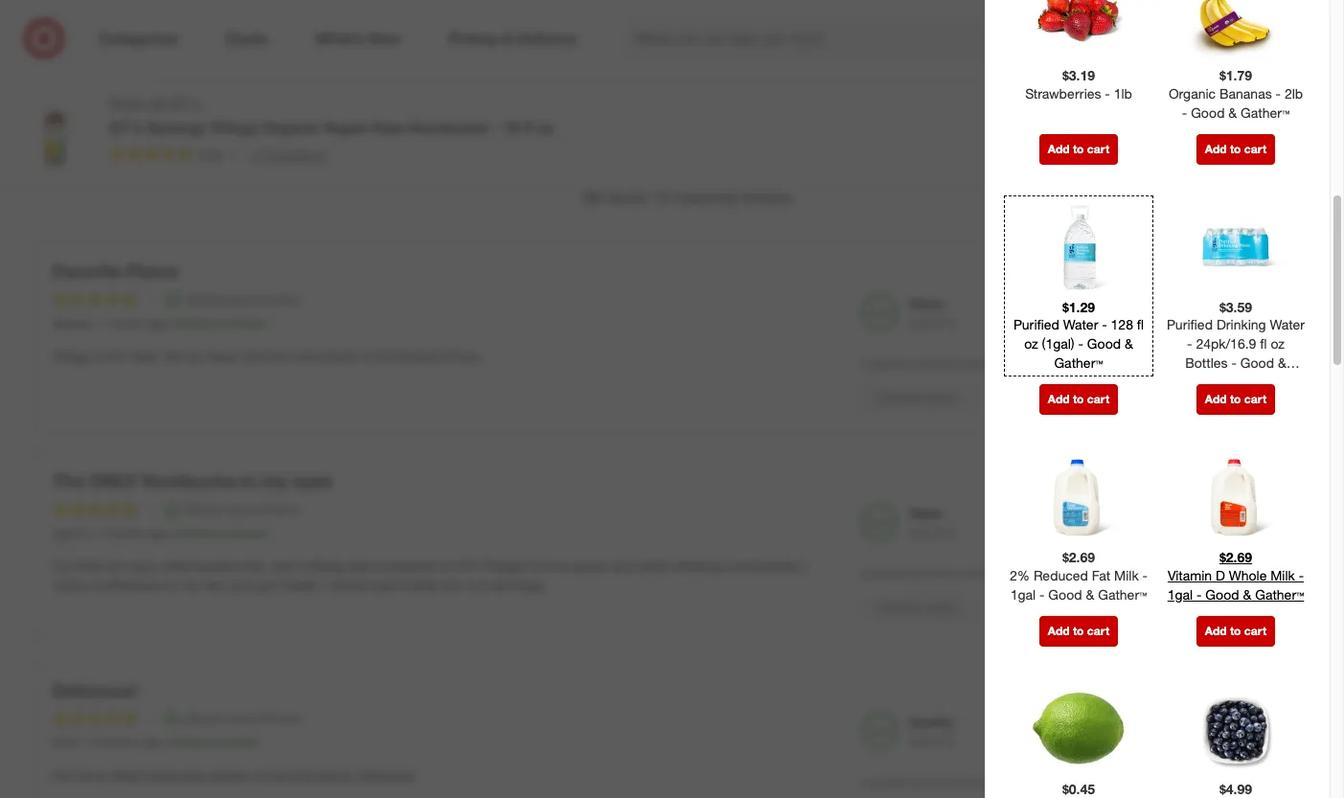 Task type: locate. For each thing, give the bounding box(es) containing it.
i've inside the i've tried so many other kombuchas, and nothing else compares to gt's trilogy! it is so good, and when drinking consistently, i notice a difference in my skin and gut health. i divide each bottle into 3-4 servings.
[[52, 558, 72, 574]]

1 $2.69 from the left
[[1063, 549, 1096, 566]]

image of gt's synergy trilogy organic vegan raw kombucha - 16 fl oz image
[[17, 92, 93, 169]]

add to cart button for -
[[1040, 134, 1119, 165]]

only
[[293, 348, 318, 364]]

- left 1lb
[[1105, 85, 1111, 101]]

1 vertical spatial i
[[324, 577, 328, 593]]

milk right fat
[[1115, 567, 1139, 583]]

recommend up trying
[[227, 711, 299, 727]]

0 vertical spatial trilogy
[[209, 118, 257, 137]]

add to cart down '$2.69 2% reduced fat milk - 1gal - good & gather™'
[[1048, 624, 1110, 638]]

1gal down "vitamin"
[[1168, 586, 1193, 603]]

0 vertical spatial helpful.
[[999, 356, 1036, 371]]

add to cart button down (1gal) in the right of the page
[[1040, 385, 1119, 415]]

verified for delicious!
[[166, 736, 205, 750]]

2 horizontal spatial 4
[[491, 124, 498, 138]]

cart for purified drinking water - 24pk/16.9 fl oz bottles - good & gather™
[[1245, 392, 1267, 407]]

i down nothing
[[324, 577, 328, 593]]

a down the tried
[[93, 577, 100, 593]]

to down '$2.69 2% reduced fat milk - 1gal - good & gather™'
[[1073, 624, 1084, 638]]

out
[[909, 314, 928, 330], [1053, 314, 1072, 330], [1197, 314, 1216, 330], [909, 524, 928, 540], [1053, 524, 1072, 540], [1197, 524, 1216, 540], [909, 734, 928, 750], [1053, 734, 1072, 750], [1197, 734, 1216, 750]]

0 horizontal spatial delicious!
[[52, 679, 138, 701]]

2 milk from the left
[[1271, 567, 1296, 583]]

good inside '$2.69 2% reduced fat milk - 1gal - good & gather™'
[[1049, 586, 1083, 603]]

6
[[90, 736, 96, 750]]

2 i've from the top
[[52, 767, 72, 784]]

milk inside '$2.69 2% reduced fat milk - 1gal - good & gather™'
[[1115, 567, 1139, 583]]

you? for favorite flavor
[[1060, 356, 1085, 371]]

milk inside $2.69 vitamin d whole milk - 1gal - good & gather™
[[1271, 567, 1296, 583]]

so
[[106, 558, 121, 574], [555, 558, 570, 574]]

in left eyes
[[241, 469, 257, 492]]

add to cart button for drinking
[[1197, 385, 1276, 415]]

i've left never
[[52, 767, 72, 784]]

not for the only kombucha in my eyes
[[1013, 601, 1032, 615]]

marked for favorite flavor
[[880, 391, 919, 405]]

vegan
[[324, 118, 368, 137]]

1 vertical spatial you?
[[1060, 566, 1085, 580]]

star for 4 star
[[501, 124, 520, 138]]

1 vertical spatial gt's
[[109, 118, 142, 137]]

1 vertical spatial trilogy
[[52, 348, 91, 364]]

questions
[[264, 146, 325, 163]]

2 purified from the left
[[1167, 317, 1213, 333]]

3 guests from the top
[[871, 776, 905, 790]]

skin
[[203, 577, 227, 593]]

slg213 - 4 months ago , verified purchaser
[[52, 526, 267, 540]]

good inside $1.79 organic bananas - 2lb - good & gather™
[[1192, 104, 1225, 121]]

, for flavor
[[166, 316, 169, 330]]

1 horizontal spatial delicious!
[[357, 767, 416, 784]]

blueberries - 11.2oz image
[[1188, 681, 1284, 777]]

/fluid
[[1134, 112, 1164, 128]]

guests for the only kombucha in my eyes
[[871, 566, 905, 580]]

1 not helpful from the top
[[1013, 391, 1069, 405]]

cart
[[1088, 142, 1110, 156], [1245, 142, 1267, 156], [1088, 392, 1110, 407], [1245, 392, 1267, 407], [1088, 624, 1110, 638], [1245, 624, 1267, 638]]

1
[[102, 316, 108, 330]]

not helpful down (1gal) in the right of the page
[[1013, 391, 1069, 405]]

did left $0.45
[[1039, 776, 1057, 790]]

trilogy up 3
[[209, 118, 257, 137]]

2 vertical spatial fl
[[1261, 336, 1268, 352]]

0 vertical spatial would recommend
[[185, 291, 299, 307]]

not helpful for the only kombucha in my eyes
[[1013, 601, 1069, 615]]

3 would recommend from the top
[[185, 711, 299, 727]]

0 horizontal spatial 1gal
[[1011, 586, 1036, 603]]

purchaser up flavor
[[214, 316, 266, 330]]

nothing
[[299, 558, 344, 574]]

strawberries
[[1026, 85, 1102, 101]]

0 vertical spatial purchaser
[[214, 316, 266, 330]]

2 vertical spatial guests
[[871, 776, 905, 790]]

0 vertical spatial ,
[[166, 316, 169, 330]]

so left good,
[[555, 558, 570, 574]]

add left at
[[1048, 142, 1070, 156]]

,
[[166, 316, 169, 330], [167, 526, 170, 540], [160, 736, 163, 750]]

2 $2.69 from the left
[[1220, 549, 1253, 566]]

279
[[199, 147, 221, 163]]

1 horizontal spatial fl
[[1138, 317, 1144, 333]]

in
[[241, 469, 257, 492], [168, 577, 178, 593]]

months for delicious!
[[100, 736, 138, 750]]

1 vertical spatial is
[[542, 558, 552, 574]]

$2.69 2% reduced fat milk - 1gal - good & gather™
[[1010, 549, 1148, 603]]

-
[[1105, 85, 1111, 101], [1276, 85, 1281, 101], [1183, 104, 1188, 121], [492, 118, 498, 137], [94, 316, 99, 330], [1102, 317, 1108, 333], [1079, 336, 1084, 352], [1188, 336, 1193, 352], [1232, 355, 1237, 371], [90, 526, 94, 540], [1143, 567, 1148, 583], [1299, 567, 1305, 583], [1040, 586, 1045, 603], [1197, 586, 1202, 603], [82, 736, 87, 750]]

ounce
[[1168, 112, 1205, 128]]

write
[[634, 43, 662, 58]]

did for favorite flavor
[[1039, 356, 1057, 371]]

- left 16
[[492, 118, 498, 137]]

0 vertical spatial a
[[665, 43, 672, 58]]

1 vertical spatial value
[[909, 505, 943, 521]]

2 did from the top
[[1039, 566, 1057, 580]]

add to cart
[[1048, 142, 1110, 156], [1206, 142, 1267, 156], [1048, 392, 1110, 407], [1206, 392, 1267, 407], [1048, 624, 1110, 638], [1206, 624, 1267, 638]]

1 star from the left
[[501, 124, 520, 138]]

favorite flavor
[[52, 260, 179, 282]]

ago right month
[[147, 316, 166, 330]]

1gal for 2%
[[1011, 586, 1036, 603]]

vitamin d whole milk - 1gal - good & gather™ image
[[1188, 450, 1284, 546]]

1 helpful. from the top
[[999, 356, 1036, 371]]

to right review
[[1231, 392, 1242, 407]]

1 horizontal spatial purified
[[1167, 317, 1213, 333]]

1 you? from the top
[[1060, 356, 1085, 371]]

so right the tried
[[106, 558, 121, 574]]

tried
[[75, 558, 103, 574]]

fl right 16
[[524, 118, 533, 137]]

the left "only"
[[270, 348, 289, 364]]

2 recommend from the top
[[227, 501, 299, 517]]

would for flavor
[[185, 291, 223, 307]]

i've for delicious!
[[52, 767, 72, 784]]

2 would recommend from the top
[[185, 501, 299, 517]]

fl right 128
[[1138, 317, 1144, 333]]

months
[[107, 526, 145, 540], [100, 736, 138, 750]]

1 purified from the left
[[1014, 317, 1060, 333]]

- right (1gal) in the right of the page
[[1079, 336, 1084, 352]]

, up my
[[166, 316, 169, 330]]

2% reduced fat milk - 1gal - good & gather™ image
[[1031, 450, 1127, 546]]

good inside $2.69 vitamin d whole milk - 1gal - good & gather™
[[1206, 586, 1240, 603]]

a
[[665, 43, 672, 58], [93, 577, 100, 593]]

2 vertical spatial value
[[1197, 714, 1231, 731]]

delicious! up 6
[[52, 679, 138, 701]]

not helpful button down reduced
[[984, 593, 1099, 624]]

synergy
[[146, 118, 205, 137]]

0 vertical spatial did
[[1039, 356, 1057, 371]]

0 vertical spatial not helpful
[[1013, 391, 1069, 405]]

1 horizontal spatial oz
[[1025, 336, 1039, 352]]

cart for strawberries - 1lb
[[1088, 142, 1110, 156]]

2 marked helpful from the top
[[880, 601, 957, 615]]

0 vertical spatial taste
[[1053, 295, 1086, 311]]

taste for delicious!
[[1053, 714, 1086, 731]]

2 vertical spatial taste
[[1053, 714, 1086, 731]]

2 you? from the top
[[1060, 566, 1085, 580]]

2 vertical spatial purchaser
[[208, 736, 260, 750]]

& down fat
[[1086, 586, 1095, 603]]

9 guests found this review helpful. did you?
[[861, 566, 1085, 580]]

shop
[[109, 93, 145, 112]]

2 horizontal spatial quality
[[1197, 295, 1242, 311]]

1 vertical spatial would recommend
[[185, 501, 299, 517]]

is right the it
[[542, 558, 552, 574]]

marked helpful for favorite flavor
[[880, 391, 957, 405]]

compares
[[376, 558, 436, 574]]

fl inside "$1.29 purified water - 128 fl oz (1gal) - good & gather™"
[[1138, 317, 1144, 333]]

1 vertical spatial taste out of 5
[[1197, 505, 1243, 540]]

0 horizontal spatial purified
[[1014, 317, 1060, 333]]

my left eyes
[[262, 469, 287, 492]]

3 recommend from the top
[[227, 711, 299, 727]]

$1.29 purified water - 128 fl oz (1gal) - good & gather™
[[1014, 299, 1144, 371]]

2 horizontal spatial oz
[[1271, 336, 1285, 352]]

verified for the only kombucha in my eyes
[[174, 526, 212, 540]]

add for $2.69 vitamin d whole milk - 1gal - good & gather™
[[1206, 624, 1227, 638]]

recommend for only
[[227, 501, 299, 517]]

add to cart down verified purchases
[[1206, 142, 1267, 156]]

1 marked helpful button from the top
[[861, 383, 976, 414]]

ago up many
[[149, 526, 167, 540]]

eyes
[[292, 469, 332, 492]]

of
[[932, 314, 944, 330], [1076, 314, 1088, 330], [1220, 314, 1231, 330], [360, 348, 372, 364], [932, 524, 944, 540], [1076, 524, 1088, 540], [1220, 524, 1231, 540], [932, 734, 944, 750], [1076, 734, 1088, 750], [1220, 734, 1231, 750]]

1 vertical spatial marked helpful
[[880, 601, 957, 615]]

1 vertical spatial quality
[[1053, 505, 1098, 521]]

1 marked from the top
[[880, 391, 919, 405]]

0 vertical spatial quality out of 5
[[1197, 295, 1243, 330]]

found
[[608, 188, 648, 207], [908, 356, 938, 371], [908, 566, 938, 580], [908, 776, 938, 790]]

1 vertical spatial not
[[1013, 601, 1032, 615]]

oz left (1gal) in the right of the page
[[1025, 336, 1039, 352]]

i've tried so many other kombuchas, and nothing else compares to gt's trilogy! it is so good, and when drinking consistently, i notice a difference in my skin and gut health. i divide each bottle into 3-4 servings.
[[52, 558, 807, 593]]

& up reported
[[1279, 355, 1287, 371]]

4 right the slg213
[[97, 526, 104, 540]]

2 not helpful button from the top
[[984, 593, 1099, 624]]

to down verified purchases
[[1231, 142, 1242, 156]]

gather™ down fat
[[1099, 586, 1148, 603]]

1 horizontal spatial quality out of 5
[[1053, 505, 1099, 540]]

2 vertical spatial did
[[1039, 776, 1057, 790]]

, up other
[[167, 526, 170, 540]]

1 vertical spatial ,
[[167, 526, 170, 540]]

would recommend up flavor
[[185, 291, 299, 307]]

add to cart for d
[[1206, 624, 1267, 638]]

purchaser for only
[[215, 526, 267, 540]]

not helpful for favorite flavor
[[1013, 391, 1069, 405]]

0 vertical spatial marked helpful button
[[861, 383, 976, 414]]

1 horizontal spatial kombucha
[[375, 348, 438, 364]]

and
[[244, 348, 266, 364], [272, 558, 295, 574], [612, 558, 634, 574], [231, 577, 254, 593]]

1 the from the left
[[108, 348, 127, 364]]

would recommend
[[185, 291, 299, 307], [185, 501, 299, 517], [185, 711, 299, 727]]

taste out of 5 up d
[[1197, 505, 1243, 540]]

& inside '$2.69 2% reduced fat milk - 1gal - good & gather™'
[[1086, 586, 1095, 603]]

taste out of 5 for delicious!
[[1053, 714, 1099, 750]]

1 vertical spatial not helpful
[[1013, 601, 1069, 615]]

$3.19 strawberries - 1lb
[[1026, 67, 1133, 101]]

2 horizontal spatial fl
[[1261, 336, 1268, 352]]

0 horizontal spatial so
[[106, 558, 121, 574]]

water down $1.29
[[1064, 317, 1099, 333]]

$2.69 up reduced
[[1063, 549, 1096, 566]]

2 star from the left
[[574, 124, 593, 138]]

1 vertical spatial in
[[168, 577, 178, 593]]

not helpful button for favorite flavor
[[984, 383, 1099, 414]]

add to cart button down "bottles" at the right top
[[1197, 385, 1276, 415]]

add for $1.29 purified water - 128 fl oz (1gal) - good & gather™
[[1048, 392, 1070, 407]]

to down (1gal) in the right of the page
[[1073, 392, 1084, 407]]

0 horizontal spatial star
[[501, 124, 520, 138]]

to for vitamin d whole milk - 1gal - good & gather™
[[1231, 624, 1242, 638]]

star up we
[[574, 124, 593, 138]]

you? for the only kombucha in my eyes
[[1060, 566, 1085, 580]]

water inside "$1.29 purified water - 128 fl oz (1gal) - good & gather™"
[[1064, 317, 1099, 333]]

24pk/16.9
[[1197, 336, 1257, 352]]

0 vertical spatial marked helpful
[[880, 391, 957, 405]]

&
[[1229, 104, 1238, 121], [1125, 336, 1134, 352], [1279, 355, 1287, 371], [1086, 586, 1095, 603], [1244, 586, 1252, 603]]

& down bananas
[[1229, 104, 1238, 121]]

0 vertical spatial value out of 5
[[909, 295, 955, 330]]

quality
[[1197, 295, 1242, 311], [1053, 505, 1098, 521], [909, 714, 954, 731]]

0 vertical spatial kombucha
[[409, 118, 488, 137]]

1 vertical spatial fl
[[1138, 317, 1144, 333]]

fl down drinking
[[1261, 336, 1268, 352]]

review inside button
[[675, 43, 711, 58]]

it
[[531, 558, 538, 574]]

1 vertical spatial guests
[[871, 566, 905, 580]]

kombucha inside shop all gt's gt's synergy trilogy organic vegan raw kombucha - 16 fl oz
[[409, 118, 488, 137]]

add down "bottles" at the right top
[[1206, 392, 1227, 407]]

d
[[1216, 567, 1226, 583]]

add to cart for reduced
[[1048, 624, 1110, 638]]

2 helpful. from the top
[[999, 566, 1036, 580]]

1 vertical spatial my
[[182, 577, 200, 593]]

1 guests from the top
[[871, 356, 905, 371]]

organic up ounce
[[1169, 85, 1216, 101]]

1 2 from the top
[[861, 356, 868, 371]]

0 vertical spatial my
[[262, 469, 287, 492]]

ago for flavor
[[147, 316, 166, 330]]

taste up $0.45
[[1053, 714, 1086, 731]]

add to cart button down strawberries
[[1040, 134, 1119, 165]]

1 horizontal spatial my
[[262, 469, 287, 492]]

organic up 3 questions
[[262, 118, 320, 137]]

not helpful button down (1gal) in the right of the page
[[984, 383, 1099, 414]]

2 would from the top
[[185, 501, 223, 517]]

0 horizontal spatial gt's
[[109, 118, 142, 137]]

2 vertical spatial would recommend
[[185, 711, 299, 727]]

my
[[164, 348, 183, 364]]

taste up d
[[1197, 505, 1230, 521]]

add down reduced
[[1048, 624, 1070, 638]]

add down (1gal) in the right of the page
[[1048, 392, 1070, 407]]

in down other
[[168, 577, 178, 593]]

would for only
[[185, 501, 223, 517]]

, for only
[[167, 526, 170, 540]]

0 horizontal spatial water
[[1064, 317, 1099, 333]]

health.
[[281, 577, 320, 593]]

1 1gal from the left
[[1011, 586, 1036, 603]]

& down whole
[[1244, 586, 1252, 603]]

kombucha down d2j8 - 6 months ago , verified purchaser
[[144, 767, 207, 784]]

raw
[[373, 118, 405, 137]]

1 vertical spatial value out of 5
[[909, 505, 955, 540]]

- up "bottles" at the right top
[[1188, 336, 1193, 352]]

2 guests from the top
[[871, 566, 905, 580]]

liked
[[112, 767, 140, 784]]

recommend down eyes
[[227, 501, 299, 517]]

to left at
[[1073, 142, 1084, 156]]

2 not helpful from the top
[[1013, 601, 1069, 615]]

purified inside $3.59 purified drinking water - 24pk/16.9 fl oz bottles - good & gather™
[[1167, 317, 1213, 333]]

0 vertical spatial would
[[185, 291, 223, 307]]

would down the only kombucha in my eyes
[[185, 501, 223, 517]]

dialog containing $3.19 strawberries - 1lb
[[985, 0, 1345, 798]]

milk for fat
[[1115, 567, 1139, 583]]

0 vertical spatial months
[[107, 526, 145, 540]]

and up the gut
[[272, 558, 295, 574]]

1 marked helpful from the top
[[880, 391, 957, 405]]

2 vertical spatial 4
[[481, 577, 488, 593]]

trilogy
[[209, 118, 257, 137], [52, 348, 91, 364]]

- down reduced
[[1040, 586, 1045, 603]]

$4.99
[[1220, 781, 1253, 797]]

0 horizontal spatial milk
[[1115, 567, 1139, 583]]

gather™ down (1gal) in the right of the page
[[1055, 355, 1104, 371]]

1 i've from the top
[[52, 558, 72, 574]]

good inside "$1.29 purified water - 128 fl oz (1gal) - good & gather™"
[[1088, 336, 1122, 352]]

& down 128
[[1125, 336, 1134, 352]]

0 vertical spatial in
[[241, 469, 257, 492]]

1 vertical spatial 2
[[861, 776, 868, 790]]

purified drinking water - 24pk/16.9 fl oz bottles - good & gather™ image
[[1188, 199, 1284, 295]]

trilogy inside shop all gt's gt's synergy trilogy organic vegan raw kombucha - 16 fl oz
[[209, 118, 257, 137]]

2 guests found this review helpful. did you?
[[861, 356, 1085, 371], [861, 776, 1085, 790]]

quality out of 5
[[1197, 295, 1243, 330], [1053, 505, 1099, 540], [909, 714, 955, 750]]

1 recommend from the top
[[227, 291, 299, 307]]

oz
[[537, 118, 554, 137], [1025, 336, 1039, 352], [1271, 336, 1285, 352]]

1 did from the top
[[1039, 356, 1057, 371]]

when
[[638, 558, 671, 574]]

to inside the i've tried so many other kombuchas, and nothing else compares to gt's trilogy! it is so good, and when drinking consistently, i notice a difference in my skin and gut health. i divide each bottle into 3-4 servings.
[[439, 558, 451, 574]]

0 vertical spatial fl
[[524, 118, 533, 137]]

purified for purified drinking water - 24pk/16.9 fl oz bottles - good & gather™
[[1167, 317, 1213, 333]]

1 horizontal spatial 4
[[481, 577, 488, 593]]

to up into at the bottom of page
[[439, 558, 451, 574]]

1 water from the left
[[1064, 317, 1099, 333]]

0 horizontal spatial a
[[93, 577, 100, 593]]

0 vertical spatial i
[[803, 558, 807, 574]]

did down (1gal) in the right of the page
[[1039, 356, 1057, 371]]

purified inside "$1.29 purified water - 128 fl oz (1gal) - good & gather™"
[[1014, 317, 1060, 333]]

add to cart for -
[[1048, 142, 1110, 156]]

i've
[[52, 558, 72, 574], [52, 767, 72, 784]]

this
[[941, 356, 959, 371], [941, 566, 959, 580], [291, 767, 312, 784], [941, 776, 959, 790]]

0 vertical spatial taste out of 5
[[1053, 295, 1099, 330]]

4 inside button
[[491, 124, 498, 138]]

not down 2%
[[1013, 601, 1032, 615]]

helpful.
[[999, 356, 1036, 371], [999, 566, 1036, 580], [999, 776, 1036, 790]]

search
[[1087, 30, 1133, 49]]

add for $3.19 strawberries - 1lb
[[1048, 142, 1070, 156]]

1 horizontal spatial i
[[803, 558, 807, 574]]

reviews
[[741, 188, 793, 207]]

$2.69 inside '$2.69 2% reduced fat milk - 1gal - good & gather™'
[[1063, 549, 1096, 566]]

1 vertical spatial marked helpful button
[[861, 593, 976, 624]]

to for strawberries - 1lb
[[1073, 142, 1084, 156]]

add for $2.69 2% reduced fat milk - 1gal - good & gather™
[[1048, 624, 1070, 638]]

my down other
[[182, 577, 200, 593]]

& inside $1.79 organic bananas - 2lb - good & gather™
[[1229, 104, 1238, 121]]

0 horizontal spatial fl
[[524, 118, 533, 137]]

2 vertical spatial ago
[[141, 736, 160, 750]]

$2.69 for d
[[1220, 549, 1253, 566]]

1 would from the top
[[185, 291, 223, 307]]

1 not from the top
[[1013, 391, 1032, 405]]

2 1gal from the left
[[1168, 586, 1193, 603]]

4
[[491, 124, 498, 138], [97, 526, 104, 540], [481, 577, 488, 593]]

5 star
[[564, 124, 593, 138]]

gather™ down "bottles" at the right top
[[1212, 374, 1261, 390]]

gt's down shop
[[109, 118, 142, 137]]

gather™ inside $2.69 vitamin d whole milk - 1gal - good & gather™
[[1256, 586, 1305, 603]]

d2j8 - 6 months ago , verified purchaser
[[52, 736, 260, 750]]

good
[[1192, 104, 1225, 121], [1088, 336, 1122, 352], [1241, 355, 1275, 371], [1049, 586, 1083, 603], [1206, 586, 1240, 603]]

- left 128
[[1102, 317, 1108, 333]]

purchaser for flavor
[[214, 316, 266, 330]]

1 horizontal spatial is
[[542, 558, 552, 574]]

taste out of 5 for favorite flavor
[[1053, 295, 1099, 330]]

is down 1
[[95, 348, 104, 364]]

0 horizontal spatial quality
[[909, 714, 954, 731]]

1 vertical spatial helpful.
[[999, 566, 1036, 580]]

1gal down 2%
[[1011, 586, 1036, 603]]

1 vertical spatial ago
[[149, 526, 167, 540]]

3 questions
[[253, 146, 325, 163]]

2 not from the top
[[1013, 601, 1032, 615]]

not down "$1.29 purified water - 128 fl oz (1gal) - good & gather™"
[[1013, 391, 1032, 405]]

1 vertical spatial not helpful button
[[984, 593, 1099, 624]]

2 water from the left
[[1270, 317, 1305, 333]]

1 vertical spatial a
[[93, 577, 100, 593]]

2 horizontal spatial quality out of 5
[[1197, 295, 1243, 330]]

guests
[[871, 356, 905, 371], [871, 566, 905, 580], [871, 776, 905, 790]]

to
[[1073, 142, 1084, 156], [1231, 142, 1242, 156], [1073, 392, 1084, 407], [1231, 392, 1242, 407], [439, 558, 451, 574], [1073, 624, 1084, 638], [1231, 624, 1242, 638]]

only
[[90, 469, 138, 492]]

1 vertical spatial did
[[1039, 566, 1057, 580]]

helpful. for the only kombucha in my eyes
[[999, 566, 1036, 580]]

2 vertical spatial value out of 5
[[1197, 714, 1243, 750]]

kombucha left the i'll
[[375, 348, 438, 364]]

1 horizontal spatial $2.69
[[1220, 549, 1253, 566]]

1 horizontal spatial a
[[665, 43, 672, 58]]

oz inside "$1.29 purified water - 128 fl oz (1gal) - good & gather™"
[[1025, 336, 1039, 352]]

1 milk from the left
[[1115, 567, 1139, 583]]

0 vertical spatial i've
[[52, 558, 72, 574]]

organic inside $1.79 organic bananas - 2lb - good & gather™
[[1169, 85, 1216, 101]]

1gal inside '$2.69 2% reduced fat milk - 1gal - good & gather™'
[[1011, 586, 1036, 603]]

a right write
[[665, 43, 672, 58]]

north
[[1158, 136, 1187, 150]]

gather™ down bananas
[[1241, 104, 1290, 121]]

2 vertical spatial recommend
[[227, 711, 299, 727]]

2 marked from the top
[[880, 601, 919, 615]]

1gal inside $2.69 vitamin d whole milk - 1gal - good & gather™
[[1168, 586, 1193, 603]]

milk
[[1115, 567, 1139, 583], [1271, 567, 1296, 583]]

marked helpful button for favorite flavor
[[861, 383, 976, 414]]

a inside the i've tried so many other kombuchas, and nothing else compares to gt's trilogy! it is so good, and when drinking consistently, i notice a difference in my skin and gut health. i divide each bottle into 3-4 servings.
[[93, 577, 100, 593]]

4 left 16
[[491, 124, 498, 138]]

1 horizontal spatial so
[[555, 558, 570, 574]]

1 horizontal spatial 1gal
[[1168, 586, 1193, 603]]

did right 2%
[[1039, 566, 1057, 580]]

would up maddie - 1 month ago , verified purchaser
[[185, 291, 223, 307]]

0 vertical spatial 2 guests found this review helpful. did you?
[[861, 356, 1085, 371]]

value out of 5 for favorite flavor
[[909, 295, 955, 330]]

1gal
[[1011, 586, 1036, 603], [1168, 586, 1193, 603]]

add for $1.79 organic bananas - 2lb - good & gather™
[[1206, 142, 1227, 156]]

kombucha
[[375, 348, 438, 364], [144, 767, 207, 784]]

add to cart button
[[1040, 134, 1119, 165], [1197, 134, 1276, 165], [1040, 385, 1119, 415], [1197, 385, 1276, 415], [1040, 616, 1119, 647], [1197, 616, 1276, 647]]

2 vertical spatial you?
[[1060, 776, 1085, 790]]

1 horizontal spatial water
[[1270, 317, 1305, 333]]

milk right whole
[[1271, 567, 1296, 583]]

4 inside the i've tried so many other kombuchas, and nothing else compares to gt's trilogy! it is so good, and when drinking consistently, i notice a difference in my skin and gut health. i divide each bottle into 3-4 servings.
[[481, 577, 488, 593]]

purified up 24pk/16.9 in the top of the page
[[1167, 317, 1213, 333]]

add to cart button down $2.69 vitamin d whole milk - 1gal - good & gather™
[[1197, 616, 1276, 647]]

(1gal)
[[1042, 336, 1075, 352]]

dialog
[[985, 0, 1345, 798]]

ago right 6
[[141, 736, 160, 750]]

water
[[1064, 317, 1099, 333], [1270, 317, 1305, 333]]

3 helpful. from the top
[[999, 776, 1036, 790]]

$2.69 inside $2.69 vitamin d whole milk - 1gal - good & gather™
[[1220, 549, 1253, 566]]

add to cart button down verified purchases
[[1197, 134, 1276, 165]]

add for $3.59 purified drinking water - 24pk/16.9 fl oz bottles - good & gather™
[[1206, 392, 1227, 407]]

- left 2lb
[[1276, 85, 1281, 101]]

gather™ inside "$1.29 purified water - 128 fl oz (1gal) - good & gather™"
[[1055, 355, 1104, 371]]

2 marked helpful button from the top
[[861, 593, 976, 624]]

1 not helpful button from the top
[[984, 383, 1099, 414]]

maddie
[[52, 316, 91, 330]]

trilogy down maddie at the top of the page
[[52, 348, 91, 364]]

would recommend up i've never liked kombucha before trying this brand. delicious!
[[185, 711, 299, 727]]

value for favorite flavor
[[909, 295, 943, 311]]

1 would recommend from the top
[[185, 291, 299, 307]]

add to cart button down '$2.69 2% reduced fat milk - 1gal - good & gather™'
[[1040, 616, 1119, 647]]

$2.69 up whole
[[1220, 549, 1253, 566]]

my inside the i've tried so many other kombuchas, and nothing else compares to gt's trilogy! it is so good, and when drinking consistently, i notice a difference in my skin and gut health. i divide each bottle into 3-4 servings.
[[182, 577, 200, 593]]

2 vertical spatial taste out of 5
[[1053, 714, 1099, 750]]



Task type: describe. For each thing, give the bounding box(es) containing it.
gather™ inside '$2.69 2% reduced fat milk - 1gal - good & gather™'
[[1099, 586, 1148, 603]]

3 questions link
[[244, 145, 325, 166]]

add to cart button for reduced
[[1040, 616, 1119, 647]]

bottles
[[1186, 355, 1228, 371]]

marked helpful for the only kombucha in my eyes
[[880, 601, 957, 615]]

- right the slg213
[[90, 526, 94, 540]]

2 the from the left
[[270, 348, 289, 364]]

matching
[[673, 188, 737, 207]]

months for the only kombucha in my eyes
[[107, 526, 145, 540]]

i've for the only kombucha in my eyes
[[52, 558, 72, 574]]

write a review button
[[625, 36, 720, 66]]

review
[[1175, 390, 1225, 409]]

1 horizontal spatial in
[[241, 469, 257, 492]]

2 2 guests found this review helpful. did you? from the top
[[861, 776, 1085, 790]]

- inside $3.19 strawberries - 1lb
[[1105, 85, 1111, 101]]

value for the only kombucha in my eyes
[[909, 505, 943, 521]]

into
[[442, 577, 465, 593]]

add to cart for water
[[1048, 392, 1110, 407]]

and right flavor
[[244, 348, 266, 364]]

- left 6
[[82, 736, 87, 750]]

vitamin
[[1168, 567, 1213, 583]]

- down 24pk/16.9 in the top of the page
[[1232, 355, 1237, 371]]

$1.79
[[1220, 67, 1253, 84]]

& inside $2.69 vitamin d whole milk - 1gal - good & gather™
[[1244, 586, 1252, 603]]

purified for purified water - 128 fl oz (1gal) - good & gather™
[[1014, 317, 1060, 333]]

2 so from the left
[[555, 558, 570, 574]]

lime - each image
[[1031, 681, 1127, 777]]

$2.69 for reduced
[[1063, 549, 1096, 566]]

all
[[149, 93, 164, 112]]

marked helpful button for the only kombucha in my eyes
[[861, 593, 976, 624]]

purified water - 128 fl oz (1gal) - good & gather™ image
[[1031, 199, 1127, 295]]

the
[[52, 469, 85, 492]]

3 you? from the top
[[1060, 776, 1085, 790]]

we
[[582, 188, 604, 207]]

& inside $3.59 purified drinking water - 24pk/16.9 fl oz bottles - good & gather™
[[1279, 355, 1287, 371]]

$1.79 organic bananas - 2lb - good & gather™
[[1169, 67, 1304, 121]]

What can we help you find? suggestions appear below search field
[[624, 17, 1101, 59]]

would recommend for only
[[185, 501, 299, 517]]

report review button
[[1193, 599, 1289, 621]]

good,
[[574, 558, 608, 574]]

2 vertical spatial ,
[[160, 736, 163, 750]]

difference
[[104, 577, 164, 593]]

1lb
[[1114, 85, 1133, 101]]

add to cart for bananas
[[1206, 142, 1267, 156]]

5 inside button
[[564, 124, 571, 138]]

verified for favorite flavor
[[172, 316, 211, 330]]

water inside $3.59 purified drinking water - 24pk/16.9 fl oz bottles - good & gather™
[[1270, 317, 1305, 333]]

2lb
[[1285, 85, 1304, 101]]

0 horizontal spatial 4
[[97, 526, 104, 540]]

divide
[[331, 577, 367, 593]]

trilogy!
[[485, 558, 527, 574]]

to for purified drinking water - 24pk/16.9 fl oz bottles - good & gather™
[[1231, 392, 1242, 407]]

best.
[[131, 348, 160, 364]]

bananas
[[1220, 85, 1273, 101]]

- down "vitamin"
[[1197, 586, 1202, 603]]

to for 2% reduced fat milk - 1gal - good & gather™
[[1073, 624, 1084, 638]]

0 horizontal spatial quality out of 5
[[909, 714, 955, 750]]

maddie - 1 month ago , verified purchaser
[[52, 316, 266, 330]]

slg213
[[52, 526, 86, 540]]

helpful. for favorite flavor
[[999, 356, 1036, 371]]

flavor
[[208, 348, 240, 364]]

report
[[1193, 600, 1240, 619]]

organic bananas - 2lb - good & gather™ image
[[1188, 0, 1284, 64]]

$3.59
[[1220, 299, 1253, 315]]

- right whole
[[1299, 567, 1305, 583]]

ago for only
[[149, 526, 167, 540]]

gather™ inside $1.79 organic bananas - 2lb - good & gather™
[[1241, 104, 1290, 121]]

fl inside shop all gt's gt's synergy trilogy organic vegan raw kombucha - 16 fl oz
[[524, 118, 533, 137]]

many
[[124, 558, 157, 574]]

reported
[[1229, 390, 1289, 409]]

to for purified water - 128 fl oz (1gal) - good & gather™
[[1073, 392, 1084, 407]]

$0.45 link
[[1031, 681, 1127, 798]]

)
[[1205, 112, 1209, 128]]

3 did from the top
[[1039, 776, 1057, 790]]

3-
[[468, 577, 481, 593]]

verified purchases
[[1186, 112, 1313, 131]]

at
[[1094, 136, 1104, 150]]

add to cart button for bananas
[[1197, 134, 1276, 165]]

0 horizontal spatial i
[[324, 577, 328, 593]]

279 link
[[109, 145, 240, 168]]

add to cart button for d
[[1197, 616, 1276, 647]]

reduced
[[1034, 567, 1089, 583]]

review inside button
[[1244, 600, 1289, 619]]

each
[[371, 577, 400, 593]]

/fluid ounce )
[[1134, 112, 1209, 128]]

- left ) at the right top of the page
[[1183, 104, 1188, 121]]

$1.29
[[1063, 299, 1096, 315]]

2 vertical spatial quality
[[909, 714, 954, 731]]

not helpful button for the only kombucha in my eyes
[[984, 593, 1099, 624]]

gut
[[257, 577, 277, 593]]

cart for 2% reduced fat milk - 1gal - good & gather™
[[1088, 624, 1110, 638]]

1 vertical spatial taste
[[1197, 505, 1230, 521]]

d2j8
[[52, 736, 79, 750]]

1 2 guests found this review helpful. did you? from the top
[[861, 356, 1085, 371]]

cart for organic bananas - 2lb - good & gather™
[[1245, 142, 1267, 156]]

did for the only kombucha in my eyes
[[1039, 566, 1057, 580]]

bottle
[[404, 577, 439, 593]]

2 2 from the top
[[861, 776, 868, 790]]

fav
[[186, 348, 204, 364]]

2%
[[1010, 567, 1030, 583]]

brand
[[322, 348, 356, 364]]

gather™ inside $3.59 purified drinking water - 24pk/16.9 fl oz bottles - good & gather™
[[1212, 374, 1261, 390]]

purchases
[[1241, 112, 1313, 131]]

recommend for flavor
[[227, 291, 299, 307]]

the only kombucha in my eyes
[[52, 469, 332, 492]]

3 would from the top
[[185, 711, 223, 727]]

good inside $3.59 purified drinking water - 24pk/16.9 fl oz bottles - good & gather™
[[1241, 355, 1275, 371]]

month
[[111, 316, 144, 330]]

- right fat
[[1143, 567, 1148, 583]]

whole
[[1229, 567, 1267, 583]]

is inside the i've tried so many other kombuchas, and nothing else compares to gt's trilogy! it is so good, and when drinking consistently, i notice a difference in my skin and gut health. i divide each bottle into 3-4 servings.
[[542, 558, 552, 574]]

report review
[[1193, 600, 1289, 619]]

$0.45
[[1063, 781, 1096, 797]]

other
[[161, 558, 192, 574]]

drinking
[[1217, 317, 1267, 333]]

star for 5 star
[[574, 124, 593, 138]]

cart for purified water - 128 fl oz (1gal) - good & gather™
[[1088, 392, 1110, 407]]

not for favorite flavor
[[1013, 391, 1032, 405]]

charlotte
[[1107, 136, 1155, 150]]

13
[[652, 188, 669, 207]]

0 vertical spatial delicious!
[[52, 679, 138, 701]]

to for organic bananas - 2lb - good & gather™
[[1231, 142, 1242, 156]]

i've never liked kombucha before trying this brand. delicious!
[[52, 767, 416, 784]]

milk for whole
[[1271, 567, 1296, 583]]

oz inside $3.59 purified drinking water - 24pk/16.9 fl oz bottles - good & gather™
[[1271, 336, 1285, 352]]

fl inside $3.59 purified drinking water - 24pk/16.9 fl oz bottles - good & gather™
[[1261, 336, 1268, 352]]

cart for vitamin d whole milk - 1gal - good & gather™
[[1245, 624, 1267, 638]]

1 vertical spatial kombucha
[[143, 469, 236, 492]]

0 horizontal spatial kombucha
[[144, 767, 207, 784]]

and left when
[[612, 558, 634, 574]]

& inside "$1.29 purified water - 128 fl oz (1gal) - good & gather™"
[[1125, 336, 1134, 352]]

0 horizontal spatial trilogy
[[52, 348, 91, 364]]

9
[[861, 566, 868, 580]]

- inside shop all gt's gt's synergy trilogy organic vegan raw kombucha - 16 fl oz
[[492, 118, 498, 137]]

a inside write a review button
[[665, 43, 672, 58]]

write a review
[[634, 43, 711, 58]]

1 vertical spatial delicious!
[[357, 767, 416, 784]]

4 star
[[491, 124, 520, 138]]

$3.59 purified drinking water - 24pk/16.9 fl oz bottles - good & gather™
[[1167, 299, 1305, 390]]

0 vertical spatial is
[[95, 348, 104, 364]]

oz inside shop all gt's gt's synergy trilogy organic vegan raw kombucha - 16 fl oz
[[537, 118, 554, 137]]

128
[[1111, 317, 1134, 333]]

servings.
[[492, 577, 546, 593]]

value out of 5 for the only kombucha in my eyes
[[909, 505, 955, 540]]

in inside the i've tried so many other kombuchas, and nothing else compares to gt's trilogy! it is so good, and when drinking consistently, i notice a difference in my skin and gut health. i divide each bottle into 3-4 servings.
[[168, 577, 178, 593]]

$3.19
[[1063, 67, 1096, 84]]

search button
[[1087, 17, 1133, 63]]

marked for the only kombucha in my eyes
[[880, 601, 919, 615]]

flavor
[[127, 260, 179, 282]]

we found 13 matching reviews
[[582, 188, 793, 207]]

fat
[[1092, 567, 1111, 583]]

- left 1
[[94, 316, 99, 330]]

else
[[347, 558, 372, 574]]

0 vertical spatial kombucha
[[375, 348, 438, 364]]

and down kombuchas,
[[231, 577, 254, 593]]

0 vertical spatial gt's
[[169, 93, 200, 112]]

would recommend for flavor
[[185, 291, 299, 307]]

strawberries - 1lb image
[[1031, 0, 1127, 64]]

organic inside shop all gt's gt's synergy trilogy organic vegan raw kombucha - 16 fl oz
[[262, 118, 320, 137]]

3
[[253, 146, 260, 163]]

buy.
[[457, 348, 481, 364]]

taste for favorite flavor
[[1053, 295, 1086, 311]]

guests for favorite flavor
[[871, 356, 905, 371]]

trilogy is the best. my fav flavor and the only brand of kombucha i'll buy.
[[52, 348, 481, 364]]

kombuchas,
[[196, 558, 269, 574]]

4 star button
[[483, 116, 544, 147]]

consistently,
[[726, 558, 800, 574]]

shop all gt's gt's synergy trilogy organic vegan raw kombucha - 16 fl oz
[[109, 93, 554, 137]]

add to cart button for water
[[1040, 385, 1119, 415]]

at charlotte north
[[1094, 136, 1187, 150]]

1gal for vitamin
[[1168, 586, 1193, 603]]

1 so from the left
[[106, 558, 121, 574]]

add to cart for drinking
[[1206, 392, 1267, 407]]



Task type: vqa. For each thing, say whether or not it's contained in the screenshot.


